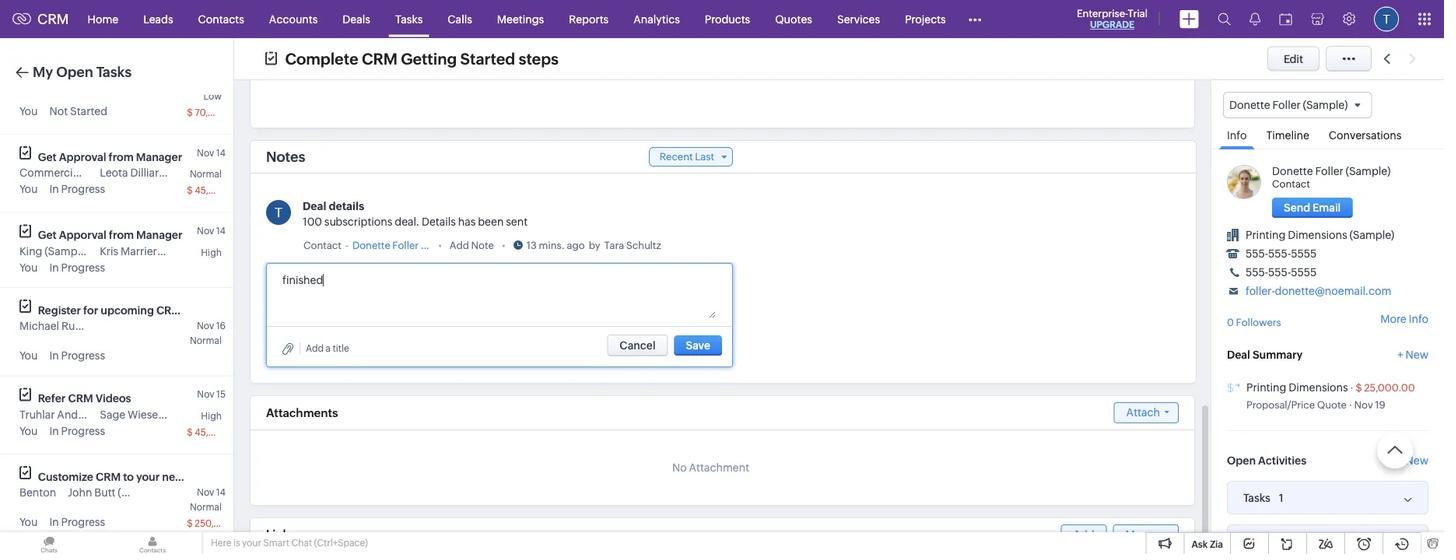 Task type: describe. For each thing, give the bounding box(es) containing it.
king
[[19, 245, 42, 257]]

nov inside printing dimensions · $ 25,000.00 proposal/price quote · nov 19
[[1355, 399, 1374, 411]]

truhlar and truhlar attys
[[19, 408, 144, 421]]

register for upcoming crm webinars nov 16
[[38, 304, 233, 331]]

accounts
[[269, 13, 318, 25]]

sage
[[100, 408, 125, 421]]

by tara schultz
[[589, 239, 661, 251]]

and
[[57, 408, 78, 421]]

register
[[38, 304, 81, 316]]

15
[[216, 389, 226, 400]]

deals
[[343, 13, 370, 25]]

conversations
[[1329, 129, 1402, 142]]

marrier
[[121, 245, 157, 257]]

nov 14 for leota dilliard (sample)
[[197, 147, 226, 158]]

high for kris marrier (sample)
[[201, 247, 222, 258]]

videos
[[95, 392, 131, 405]]

recent last
[[660, 151, 715, 163]]

donette for donette foller (sample) contact
[[1273, 165, 1313, 178]]

manager for dilliard
[[136, 151, 182, 163]]

in progress for press
[[49, 183, 105, 195]]

printing dimensions · $ 25,000.00 proposal/price quote · nov 19
[[1247, 381, 1415, 411]]

printing dimensions link
[[1247, 381, 1349, 394]]

manage link
[[1113, 524, 1179, 545]]

details
[[422, 215, 456, 228]]

john butt (sample)
[[68, 486, 163, 499]]

attys
[[118, 408, 144, 421]]

14 for leota dilliard (sample)
[[216, 147, 226, 158]]

products link
[[693, 0, 763, 38]]

finished
[[283, 275, 323, 287]]

1 vertical spatial contact
[[304, 239, 342, 251]]

home link
[[75, 0, 131, 38]]

manager for marrier
[[136, 229, 183, 241]]

1 vertical spatial info
[[1409, 312, 1429, 325]]

quotes link
[[763, 0, 825, 38]]

45,000.00 for sage wieser (sample)
[[195, 427, 242, 437]]

schultz
[[626, 239, 661, 251]]

dimensions for ·
[[1289, 381, 1349, 394]]

1 horizontal spatial tasks
[[395, 13, 423, 25]]

leota
[[100, 167, 128, 179]]

in for approval
[[49, 183, 59, 195]]

leads link
[[131, 0, 186, 38]]

contact inside donette foller (sample) contact
[[1273, 178, 1311, 190]]

title
[[333, 343, 349, 353]]

5 progress from the top
[[61, 516, 105, 528]]

john
[[68, 486, 92, 499]]

crm for refer crm videos
[[68, 392, 93, 405]]

kris marrier (sample)
[[100, 245, 204, 257]]

0 vertical spatial donette foller (sample) link
[[1273, 165, 1391, 178]]

nov down $ 70,000.00
[[197, 147, 214, 158]]

crm left home link at top
[[37, 11, 69, 27]]

contact - donette foller (sample)
[[304, 239, 463, 251]]

accounts link
[[257, 0, 330, 38]]

nov inside register for upcoming crm webinars nov 16
[[197, 321, 214, 331]]

quote
[[1317, 399, 1347, 411]]

recent
[[660, 151, 693, 163]]

attach
[[1127, 406, 1160, 419]]

signals image
[[1250, 12, 1261, 26]]

0 vertical spatial started
[[460, 50, 515, 68]]

in progress for and
[[49, 425, 105, 437]]

contacts image
[[104, 532, 202, 554]]

from for leota
[[109, 151, 134, 163]]

5 in from the top
[[49, 516, 59, 528]]

crm link
[[12, 11, 69, 27]]

you for customize crm to your needs
[[19, 516, 38, 528]]

webinars
[[184, 304, 233, 316]]

3 in from the top
[[49, 349, 59, 362]]

tasks link
[[383, 0, 435, 38]]

profile image
[[1375, 7, 1399, 32]]

butt
[[94, 486, 116, 499]]

$ 250,000.00
[[187, 518, 248, 529]]

calendar image
[[1280, 13, 1293, 25]]

13 mins. ago
[[527, 239, 585, 251]]

attach link
[[1114, 402, 1179, 423]]

1 5555 from the top
[[1291, 248, 1317, 260]]

no
[[672, 461, 687, 474]]

open activities
[[1227, 455, 1307, 467]]

2 • from the left
[[502, 239, 506, 251]]

$ 70,000.00
[[187, 107, 242, 118]]

services
[[837, 13, 880, 25]]

$ for refer crm videos
[[187, 427, 193, 437]]

add for add
[[1074, 528, 1095, 541]]

smart
[[263, 538, 290, 548]]

nov left 15
[[197, 389, 214, 400]]

(sample) for michael ruta (sample) normal
[[87, 320, 132, 332]]

normal for get approval from manager
[[190, 169, 222, 179]]

tara
[[604, 239, 624, 251]]

signals element
[[1241, 0, 1270, 38]]

my
[[33, 64, 53, 80]]

1 + new from the top
[[1398, 348, 1429, 361]]

info link
[[1220, 118, 1255, 150]]

nov 14 for kris marrier (sample)
[[197, 226, 226, 236]]

in for apporval
[[49, 261, 59, 274]]

create menu image
[[1180, 10, 1199, 28]]

mins.
[[539, 239, 565, 251]]

kris
[[100, 245, 118, 257]]

commercial
[[19, 167, 81, 179]]

$ for get approval from manager
[[187, 185, 193, 196]]

you for get apporval from manager
[[19, 261, 38, 274]]

in progress for (sample)
[[49, 261, 105, 274]]

printing dimensions (sample)
[[1246, 229, 1395, 241]]

(sample) for donette foller (sample)
[[1303, 99, 1348, 111]]

description
[[301, 64, 360, 76]]

19
[[1376, 399, 1386, 411]]

progress for (sample)
[[61, 261, 105, 274]]

0 horizontal spatial open
[[56, 64, 93, 80]]

ruta
[[61, 320, 85, 332]]

calls link
[[435, 0, 485, 38]]

-
[[345, 239, 349, 251]]

been
[[478, 215, 504, 228]]

$ for customize crm to your needs
[[187, 518, 193, 529]]

attachments
[[266, 406, 338, 420]]

your inside customize crm to your needs nov 14
[[136, 471, 160, 483]]

links
[[266, 527, 295, 541]]

edit button
[[1268, 46, 1320, 71]]

followers
[[1236, 317, 1282, 328]]

0 vertical spatial add
[[450, 239, 469, 251]]

summary
[[1253, 348, 1303, 361]]

subscriptions
[[324, 215, 393, 228]]

normal inside michael ruta (sample) normal
[[190, 335, 222, 346]]

deal for deal summary
[[1227, 348, 1251, 361]]

activities
[[1259, 455, 1307, 467]]

dimensions for (sample)
[[1288, 229, 1348, 241]]

you for get approval from manager
[[19, 183, 38, 195]]

dilliard
[[130, 167, 166, 179]]

0 horizontal spatial tasks
[[96, 64, 132, 80]]

(sample) for leota dilliard (sample)
[[168, 167, 213, 179]]

refer
[[38, 392, 66, 405]]

king (sample)
[[19, 245, 90, 257]]

foller for donette foller (sample)
[[1273, 99, 1301, 111]]

to
[[123, 471, 134, 483]]

100
[[303, 215, 322, 228]]

(ctrl+space)
[[314, 538, 368, 548]]



Task type: vqa. For each thing, say whether or not it's contained in the screenshot.


Task type: locate. For each thing, give the bounding box(es) containing it.
open left activities
[[1227, 455, 1256, 467]]

printing
[[1246, 229, 1286, 241], [1247, 381, 1287, 394]]

1 horizontal spatial deal
[[1227, 348, 1251, 361]]

3 normal from the top
[[190, 502, 222, 513]]

1 + from the top
[[1398, 348, 1404, 361]]

1 horizontal spatial contact
[[1273, 178, 1311, 190]]

open right my
[[56, 64, 93, 80]]

1 nov 14 from the top
[[197, 147, 226, 158]]

0 vertical spatial 45,000.00
[[195, 185, 242, 196]]

in up chats image at the bottom left of the page
[[49, 516, 59, 528]]

truhlar down "refer"
[[19, 408, 55, 421]]

add left a on the left of the page
[[306, 343, 324, 353]]

1 vertical spatial dimensions
[[1289, 381, 1349, 394]]

(sample) up timeline "link"
[[1303, 99, 1348, 111]]

25,000.00
[[1365, 382, 1415, 394]]

manager up the kris marrier (sample)
[[136, 229, 183, 241]]

manager up leota dilliard (sample)
[[136, 151, 182, 163]]

your right is
[[242, 538, 261, 548]]

in progress down john
[[49, 516, 105, 528]]

donette@noemail.com
[[1275, 285, 1392, 297]]

crm up truhlar and truhlar attys
[[68, 392, 93, 405]]

$ left 70,000.00
[[187, 107, 193, 118]]

progress for and
[[61, 425, 105, 437]]

add left manage
[[1074, 528, 1095, 541]]

0 vertical spatial tasks
[[395, 13, 423, 25]]

reports link
[[557, 0, 621, 38]]

donette inside donette foller (sample) contact
[[1273, 165, 1313, 178]]

2 in progress from the top
[[49, 261, 105, 274]]

1 vertical spatial tasks
[[96, 64, 132, 80]]

you down truhlar and truhlar attys
[[19, 425, 38, 437]]

progress down the ruta
[[61, 349, 105, 362]]

not started
[[49, 105, 107, 117]]

has
[[458, 215, 476, 228]]

steps
[[519, 50, 559, 68]]

1 vertical spatial deal
[[1227, 348, 1251, 361]]

0 horizontal spatial deal
[[303, 200, 326, 212]]

contact down 'timeline'
[[1273, 178, 1311, 190]]

2 progress from the top
[[61, 261, 105, 274]]

in down king (sample)
[[49, 261, 59, 274]]

ask zia
[[1192, 539, 1224, 550]]

get up king (sample)
[[38, 229, 57, 241]]

1 progress from the top
[[61, 183, 105, 195]]

4 in progress from the top
[[49, 425, 105, 437]]

2 horizontal spatial add
[[1074, 528, 1095, 541]]

(sample) right marrier
[[159, 245, 204, 257]]

0 vertical spatial $ 45,000.00
[[187, 185, 242, 196]]

3 14 from the top
[[216, 487, 226, 498]]

0 horizontal spatial contact
[[304, 239, 342, 251]]

in progress down king (sample)
[[49, 261, 105, 274]]

45,000.00 down 15
[[195, 427, 242, 437]]

0 vertical spatial high
[[201, 247, 222, 258]]

45,000.00 for leota dilliard (sample)
[[195, 185, 242, 196]]

next record image
[[1410, 54, 1420, 64]]

+ down 25,000.00
[[1398, 455, 1404, 467]]

3 you from the top
[[19, 261, 38, 274]]

a
[[326, 343, 331, 353]]

crm left the webinars
[[156, 304, 181, 316]]

2 horizontal spatial tasks
[[1244, 492, 1271, 504]]

you up chats image at the bottom left of the page
[[19, 516, 38, 528]]

1 vertical spatial + new
[[1398, 455, 1429, 467]]

michael ruta (sample) normal
[[19, 320, 222, 346]]

Other Modules field
[[959, 7, 992, 32]]

0 vertical spatial + new
[[1398, 348, 1429, 361]]

1 high from the top
[[201, 247, 222, 258]]

foller inside "field"
[[1273, 99, 1301, 111]]

tasks up complete crm getting started steps
[[395, 13, 423, 25]]

1 horizontal spatial truhlar
[[80, 408, 116, 421]]

add inside add link
[[1074, 528, 1095, 541]]

0 vertical spatial +
[[1398, 348, 1404, 361]]

trial
[[1128, 7, 1148, 19]]

1 normal from the top
[[190, 169, 222, 179]]

6 you from the top
[[19, 516, 38, 528]]

1 vertical spatial normal
[[190, 335, 222, 346]]

0 vertical spatial foller
[[1273, 99, 1301, 111]]

crm for customize crm to your needs nov 14
[[96, 471, 121, 483]]

2 normal from the top
[[190, 335, 222, 346]]

2 vertical spatial add
[[1074, 528, 1095, 541]]

+ new down more info link
[[1398, 348, 1429, 361]]

1 vertical spatial high
[[201, 411, 222, 421]]

nov 14 up the kris marrier (sample)
[[197, 226, 226, 236]]

contacts link
[[186, 0, 257, 38]]

analytics
[[634, 13, 680, 25]]

1 in from the top
[[49, 183, 59, 195]]

2 vertical spatial donette
[[352, 239, 390, 251]]

0 vertical spatial info
[[1227, 129, 1247, 142]]

0 vertical spatial your
[[136, 471, 160, 483]]

donette foller (sample) link down deal.
[[352, 237, 463, 253]]

1 vertical spatial $ 45,000.00
[[187, 427, 242, 437]]

chat
[[291, 538, 312, 548]]

2 vertical spatial normal
[[190, 502, 222, 513]]

no attachment
[[672, 461, 750, 474]]

0 horizontal spatial •
[[438, 239, 442, 251]]

1 vertical spatial ·
[[1349, 399, 1353, 411]]

progress
[[61, 183, 105, 195], [61, 261, 105, 274], [61, 349, 105, 362], [61, 425, 105, 437], [61, 516, 105, 528]]

in
[[49, 183, 59, 195], [49, 261, 59, 274], [49, 349, 59, 362], [49, 425, 59, 437], [49, 516, 59, 528]]

progress down john
[[61, 516, 105, 528]]

1 horizontal spatial open
[[1227, 455, 1256, 467]]

2 vertical spatial tasks
[[1244, 492, 1271, 504]]

from up kris
[[109, 229, 134, 241]]

normal
[[190, 169, 222, 179], [190, 335, 222, 346], [190, 502, 222, 513]]

1 45,000.00 from the top
[[195, 185, 242, 196]]

0 vertical spatial from
[[109, 151, 134, 163]]

donette foller (sample) contact
[[1273, 165, 1391, 190]]

(sample) for john butt (sample)
[[118, 486, 163, 499]]

donette right -
[[352, 239, 390, 251]]

(sample) down details
[[421, 239, 463, 251]]

1 vertical spatial your
[[242, 538, 261, 548]]

complete
[[285, 50, 358, 68]]

(sample) right dilliard
[[168, 167, 213, 179]]

0 vertical spatial deal
[[303, 200, 326, 212]]

0 vertical spatial dimensions
[[1288, 229, 1348, 241]]

crm up butt on the left of the page
[[96, 471, 121, 483]]

1 vertical spatial printing
[[1247, 381, 1287, 394]]

more
[[1381, 312, 1407, 325]]

previous record image
[[1384, 54, 1391, 64]]

1 vertical spatial manager
[[136, 229, 183, 241]]

1 get from the top
[[38, 151, 57, 163]]

+ new down 25,000.00
[[1398, 455, 1429, 467]]

2 5555 from the top
[[1291, 266, 1317, 279]]

1 vertical spatial +
[[1398, 455, 1404, 467]]

0 vertical spatial open
[[56, 64, 93, 80]]

0 horizontal spatial your
[[136, 471, 160, 483]]

create menu element
[[1171, 0, 1209, 38]]

1 truhlar from the left
[[19, 408, 55, 421]]

0 horizontal spatial started
[[70, 105, 107, 117]]

$ 45,000.00 down leota dilliard (sample)
[[187, 185, 242, 196]]

deal down 0
[[1227, 348, 1251, 361]]

1 vertical spatial open
[[1227, 455, 1256, 467]]

1 vertical spatial donette
[[1273, 165, 1313, 178]]

1 vertical spatial nov 14
[[197, 226, 226, 236]]

progress down truhlar and truhlar attys
[[61, 425, 105, 437]]

donette up info link
[[1230, 99, 1271, 111]]

$ left 25,000.00
[[1356, 382, 1363, 394]]

45,000.00 down leota dilliard (sample)
[[195, 185, 242, 196]]

reports
[[569, 13, 609, 25]]

(sample) up donette@noemail.com in the right bottom of the page
[[1350, 229, 1395, 241]]

2 555-555-5555 from the top
[[1246, 266, 1317, 279]]

from up leota
[[109, 151, 134, 163]]

crm down deals
[[362, 50, 398, 68]]

• right note
[[502, 239, 506, 251]]

4 progress from the top
[[61, 425, 105, 437]]

high
[[201, 247, 222, 258], [201, 411, 222, 421]]

crm inside customize crm to your needs nov 14
[[96, 471, 121, 483]]

2 $ 45,000.00 from the top
[[187, 427, 242, 437]]

contact left -
[[304, 239, 342, 251]]

0 vertical spatial nov 14
[[197, 147, 226, 158]]

3 progress from the top
[[61, 349, 105, 362]]

$
[[187, 107, 193, 118], [187, 185, 193, 196], [1356, 382, 1363, 394], [187, 427, 193, 437], [187, 518, 193, 529]]

get up commercial
[[38, 151, 57, 163]]

nov inside customize crm to your needs nov 14
[[197, 487, 214, 498]]

not
[[49, 105, 68, 117]]

is
[[233, 538, 240, 548]]

search image
[[1218, 12, 1231, 26]]

1 $ 45,000.00 from the top
[[187, 185, 242, 196]]

normal for customize crm to your needs
[[190, 502, 222, 513]]

1 horizontal spatial add
[[450, 239, 469, 251]]

foller-
[[1246, 285, 1275, 297]]

1 vertical spatial donette foller (sample) link
[[352, 237, 463, 253]]

printing inside printing dimensions · $ 25,000.00 proposal/price quote · nov 19
[[1247, 381, 1287, 394]]

2 horizontal spatial foller
[[1316, 165, 1344, 178]]

• down details
[[438, 239, 442, 251]]

0 vertical spatial ·
[[1351, 382, 1354, 394]]

printing for printing dimensions · $ 25,000.00 proposal/price quote · nov 19
[[1247, 381, 1287, 394]]

customize crm to your needs nov 14
[[38, 471, 226, 498]]

+ new link
[[1398, 348, 1429, 369]]

(sample) inside michael ruta (sample) normal
[[87, 320, 132, 332]]

timeline link
[[1259, 118, 1318, 149]]

donette inside "field"
[[1230, 99, 1271, 111]]

4 you from the top
[[19, 349, 38, 362]]

notes
[[266, 149, 305, 165]]

0 vertical spatial manager
[[136, 151, 182, 163]]

in for crm
[[49, 425, 59, 437]]

1 555-555-5555 from the top
[[1246, 248, 1317, 260]]

proposal/price
[[1247, 399, 1315, 411]]

nov left 19
[[1355, 399, 1374, 411]]

tasks
[[395, 13, 423, 25], [96, 64, 132, 80], [1244, 492, 1271, 504]]

Donette Foller (Sample) field
[[1224, 92, 1372, 118]]

info right more
[[1409, 312, 1429, 325]]

normal up $ 250,000.00
[[190, 502, 222, 513]]

normal right dilliard
[[190, 169, 222, 179]]

· left 25,000.00
[[1351, 382, 1354, 394]]

1 horizontal spatial started
[[460, 50, 515, 68]]

$ 45,000.00 down nov 15 on the bottom of page
[[187, 427, 242, 437]]

1 vertical spatial 14
[[216, 226, 226, 236]]

get
[[38, 151, 57, 163], [38, 229, 57, 241]]

1 vertical spatial foller
[[1316, 165, 1344, 178]]

1 horizontal spatial donette
[[1230, 99, 1271, 111]]

here is your smart chat (ctrl+space)
[[211, 538, 368, 548]]

$ 45,000.00 for leota dilliard (sample)
[[187, 185, 242, 196]]

555-555-5555
[[1246, 248, 1317, 260], [1246, 266, 1317, 279]]

dimensions up quote
[[1289, 381, 1349, 394]]

1 horizontal spatial donette foller (sample) link
[[1273, 165, 1391, 178]]

2 you from the top
[[19, 183, 38, 195]]

1 new from the top
[[1406, 348, 1429, 361]]

14
[[216, 147, 226, 158], [216, 226, 226, 236], [216, 487, 226, 498]]

13
[[527, 239, 537, 251]]

high down nov 15 on the bottom of page
[[201, 411, 222, 421]]

+
[[1398, 348, 1404, 361], [1398, 455, 1404, 467]]

Add a note text field
[[283, 272, 716, 318]]

tasks left "1"
[[1244, 492, 1271, 504]]

meetings
[[497, 13, 544, 25]]

truhlar down refer crm videos
[[80, 408, 116, 421]]

1 vertical spatial new
[[1406, 455, 1429, 467]]

add
[[450, 239, 469, 251], [306, 343, 324, 353], [1074, 528, 1095, 541]]

$ down sage wieser (sample)
[[187, 427, 193, 437]]

dimensions inside printing dimensions · $ 25,000.00 proposal/price quote · nov 19
[[1289, 381, 1349, 394]]

(sample) down apporval
[[45, 245, 90, 257]]

nov up the kris marrier (sample)
[[197, 226, 214, 236]]

0 horizontal spatial info
[[1227, 129, 1247, 142]]

info left 'timeline'
[[1227, 129, 1247, 142]]

enterprise-trial upgrade
[[1077, 7, 1148, 30]]

(sample) for kris marrier (sample)
[[159, 245, 204, 257]]

benton
[[19, 486, 56, 499]]

2 + from the top
[[1398, 455, 1404, 467]]

deal summary
[[1227, 348, 1303, 361]]

3 in progress from the top
[[49, 349, 105, 362]]

upcoming
[[101, 304, 154, 316]]

foller-donette@noemail.com link
[[1246, 285, 1392, 297]]

info
[[1227, 129, 1247, 142], [1409, 312, 1429, 325]]

1 horizontal spatial info
[[1409, 312, 1429, 325]]

0 vertical spatial normal
[[190, 169, 222, 179]]

last
[[695, 151, 715, 163]]

(sample) down the conversations
[[1346, 165, 1391, 178]]

from for kris
[[109, 229, 134, 241]]

5 you from the top
[[19, 425, 38, 437]]

2 horizontal spatial donette
[[1273, 165, 1313, 178]]

get for get approval from manager
[[38, 151, 57, 163]]

14 inside customize crm to your needs nov 14
[[216, 487, 226, 498]]

foller for donette foller (sample) contact
[[1316, 165, 1344, 178]]

(sample) for sage wieser (sample)
[[164, 408, 209, 421]]

2 vertical spatial 14
[[216, 487, 226, 498]]

in down and
[[49, 425, 59, 437]]

customize
[[38, 471, 93, 483]]

0 vertical spatial 14
[[216, 147, 226, 158]]

deals link
[[330, 0, 383, 38]]

you for register for upcoming crm webinars
[[19, 349, 38, 362]]

donette for donette foller (sample)
[[1230, 99, 1271, 111]]

search element
[[1209, 0, 1241, 38]]

1 vertical spatial 555-555-5555
[[1246, 266, 1317, 279]]

nov up $ 250,000.00
[[197, 487, 214, 498]]

crm for complete crm getting started steps
[[362, 50, 398, 68]]

2 nov 14 from the top
[[197, 226, 226, 236]]

2 high from the top
[[201, 411, 222, 421]]

michael
[[19, 320, 59, 332]]

started down calls link
[[460, 50, 515, 68]]

chats image
[[0, 532, 98, 554]]

0 vertical spatial donette
[[1230, 99, 1271, 111]]

0 vertical spatial contact
[[1273, 178, 1311, 190]]

you down king
[[19, 261, 38, 274]]

0 vertical spatial printing
[[1246, 229, 1286, 241]]

2 vertical spatial foller
[[393, 239, 419, 251]]

foller-donette@noemail.com
[[1246, 285, 1392, 297]]

you for refer crm videos
[[19, 425, 38, 437]]

foller inside donette foller (sample) contact
[[1316, 165, 1344, 178]]

2 + new from the top
[[1398, 455, 1429, 467]]

in down commercial
[[49, 183, 59, 195]]

in progress down the ruta
[[49, 349, 105, 362]]

· right quote
[[1349, 399, 1353, 411]]

$ 45,000.00 for sage wieser (sample)
[[187, 427, 242, 437]]

profile element
[[1365, 0, 1409, 38]]

(sample)
[[1303, 99, 1348, 111], [1346, 165, 1391, 178], [168, 167, 213, 179], [1350, 229, 1395, 241], [421, 239, 463, 251], [45, 245, 90, 257], [159, 245, 204, 257], [87, 320, 132, 332], [164, 408, 209, 421], [118, 486, 163, 499]]

add for add a title
[[306, 343, 324, 353]]

(sample) inside "field"
[[1303, 99, 1348, 111]]

5555 up foller-donette@noemail.com link
[[1291, 266, 1317, 279]]

progress for press
[[61, 183, 105, 195]]

deal inside deal details 100 subscriptions deal. details has been sent
[[303, 200, 326, 212]]

deal.
[[395, 215, 420, 228]]

0 horizontal spatial donette
[[352, 239, 390, 251]]

1 vertical spatial 5555
[[1291, 266, 1317, 279]]

1 vertical spatial add
[[306, 343, 324, 353]]

0 horizontal spatial truhlar
[[19, 408, 55, 421]]

0 horizontal spatial donette foller (sample) link
[[352, 237, 463, 253]]

get for get apporval from manager
[[38, 229, 57, 241]]

new
[[1406, 348, 1429, 361], [1406, 455, 1429, 467]]

70,000.00
[[195, 107, 242, 118]]

$ left 250,000.00
[[187, 518, 193, 529]]

analytics link
[[621, 0, 693, 38]]

printing up proposal/price
[[1247, 381, 1287, 394]]

1 14 from the top
[[216, 147, 226, 158]]

250,000.00
[[195, 518, 248, 529]]

1 horizontal spatial foller
[[1273, 99, 1301, 111]]

deal details 100 subscriptions deal. details has been sent
[[303, 200, 528, 228]]

1 from from the top
[[109, 151, 134, 163]]

deal up 100
[[303, 200, 326, 212]]

1 horizontal spatial •
[[502, 239, 506, 251]]

0 vertical spatial new
[[1406, 348, 1429, 361]]

foller up timeline "link"
[[1273, 99, 1301, 111]]

add link
[[1061, 524, 1107, 545]]

2 45,000.00 from the top
[[195, 427, 242, 437]]

deal for deal details 100 subscriptions deal. details has been sent
[[303, 200, 326, 212]]

started right not
[[70, 105, 107, 117]]

your right to
[[136, 471, 160, 483]]

services link
[[825, 0, 893, 38]]

you down commercial
[[19, 183, 38, 195]]

add note link
[[450, 237, 494, 253]]

14 for kris marrier (sample)
[[216, 226, 226, 236]]

(sample) inside donette foller (sample) contact
[[1346, 165, 1391, 178]]

you left not
[[19, 105, 38, 117]]

0 vertical spatial 555-555-5555
[[1246, 248, 1317, 260]]

apporval
[[59, 229, 106, 241]]

1 vertical spatial get
[[38, 229, 57, 241]]

printing dimensions (sample) link
[[1246, 229, 1395, 241]]

1 you from the top
[[19, 105, 38, 117]]

sent
[[506, 215, 528, 228]]

printing for printing dimensions (sample)
[[1246, 229, 1286, 241]]

$ inside printing dimensions · $ 25,000.00 proposal/price quote · nov 19
[[1356, 382, 1363, 394]]

$ down leota dilliard (sample)
[[187, 185, 193, 196]]

2 truhlar from the left
[[80, 408, 116, 421]]

2 14 from the top
[[216, 226, 226, 236]]

2 from from the top
[[109, 229, 134, 241]]

home
[[88, 13, 118, 25]]

2 new from the top
[[1406, 455, 1429, 467]]

1 in progress from the top
[[49, 183, 105, 195]]

1 • from the left
[[438, 239, 442, 251]]

in down michael
[[49, 349, 59, 362]]

add left note
[[450, 239, 469, 251]]

1 vertical spatial started
[[70, 105, 107, 117]]

started
[[460, 50, 515, 68], [70, 105, 107, 117]]

2 get from the top
[[38, 229, 57, 241]]

1 vertical spatial 45,000.00
[[195, 427, 242, 437]]

0 vertical spatial get
[[38, 151, 57, 163]]

5555 down printing dimensions (sample) link
[[1291, 248, 1317, 260]]

donette down 'timeline'
[[1273, 165, 1313, 178]]

16
[[216, 321, 226, 331]]

printing up foller- at the right bottom
[[1246, 229, 1286, 241]]

5 in progress from the top
[[49, 516, 105, 528]]

dimensions up foller-donette@noemail.com
[[1288, 229, 1348, 241]]

meetings link
[[485, 0, 557, 38]]

0 horizontal spatial foller
[[393, 239, 419, 251]]

+ up 25,000.00
[[1398, 348, 1404, 361]]

None button
[[1273, 198, 1353, 218], [607, 335, 668, 356], [675, 335, 722, 356], [1273, 198, 1353, 218], [607, 335, 668, 356], [675, 335, 722, 356]]

1
[[1279, 492, 1284, 504]]

in progress down commercial press
[[49, 183, 105, 195]]

you down michael
[[19, 349, 38, 362]]

0 horizontal spatial add
[[306, 343, 324, 353]]

(sample) down to
[[118, 486, 163, 499]]

(sample) for donette foller (sample) contact
[[1346, 165, 1391, 178]]

in progress down truhlar and truhlar attys
[[49, 425, 105, 437]]

crm inside register for upcoming crm webinars nov 16
[[156, 304, 181, 316]]

(sample) for printing dimensions (sample)
[[1350, 229, 1395, 241]]

4 in from the top
[[49, 425, 59, 437]]

nov left 16
[[197, 321, 214, 331]]

foller down deal.
[[393, 239, 419, 251]]

high up the webinars
[[201, 247, 222, 258]]

1 horizontal spatial your
[[242, 538, 261, 548]]

tasks up not started
[[96, 64, 132, 80]]

(sample) down nov 15 on the bottom of page
[[164, 408, 209, 421]]

by
[[589, 239, 601, 251]]

contacts
[[198, 13, 244, 25]]

conversations link
[[1321, 118, 1410, 149]]

0
[[1227, 317, 1234, 328]]

normal down 16
[[190, 335, 222, 346]]

nov 14 down $ 70,000.00
[[197, 147, 226, 158]]

0 vertical spatial 5555
[[1291, 248, 1317, 260]]

attachment
[[689, 461, 750, 474]]

high for sage wieser (sample)
[[201, 411, 222, 421]]

2 in from the top
[[49, 261, 59, 274]]

1 vertical spatial from
[[109, 229, 134, 241]]



